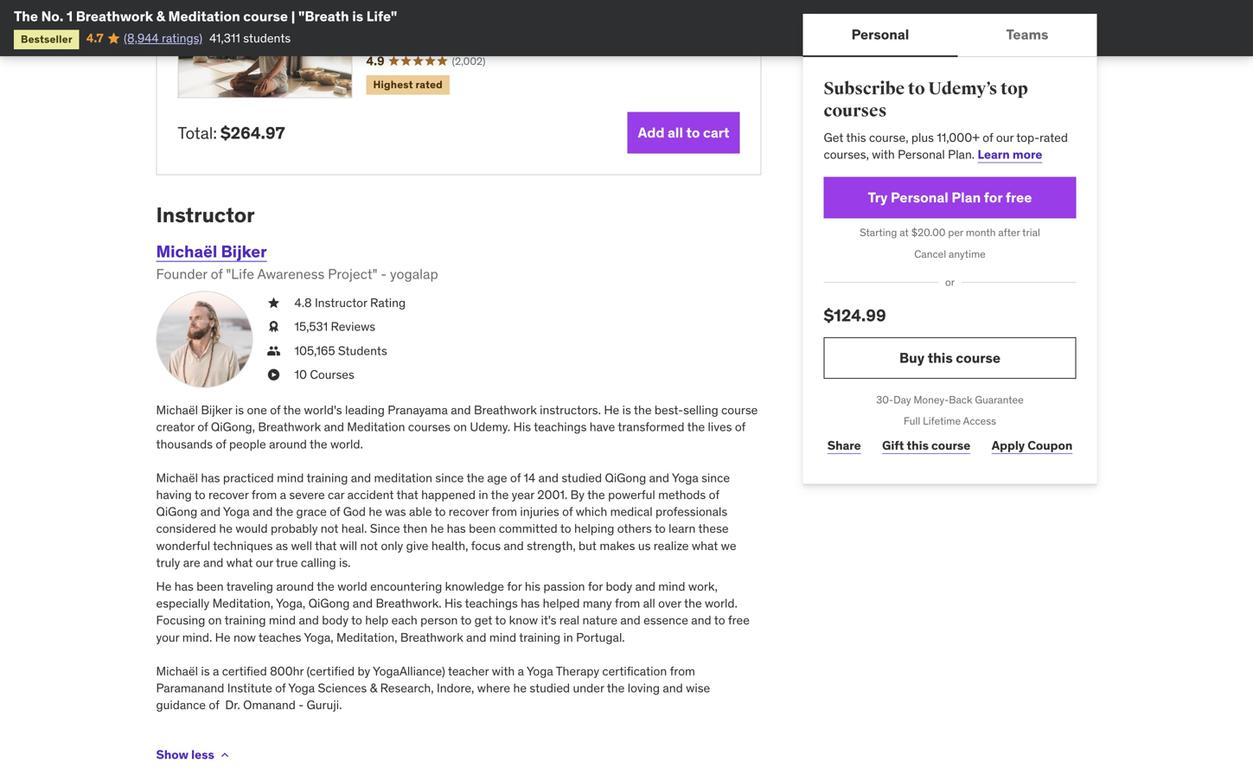 Task type: vqa. For each thing, say whether or not it's contained in the screenshot.
Engineering inside "data engineering using databricks on aws and azure durga viswanatha raju gadiraju 12,621 students"
no



Task type: describe. For each thing, give the bounding box(es) containing it.
and right nature on the left
[[621, 613, 641, 628]]

all inside 'he has been traveling around the world encountering knowledge for his passion for body and mind work, especially meditation, yoga, qigong and breathwork. his teachings has helped many from all over the world. focusing on training mind and body to help each person to get to know it's real nature and essence and to free your mind. he now teaches yoga, meditation, breathwork and mind training in portugal.'
[[643, 596, 656, 611]]

to up strength,
[[560, 521, 571, 537]]

anytime
[[949, 247, 986, 261]]

traveling
[[226, 579, 273, 594]]

only
[[381, 538, 403, 553]]

heal.
[[341, 521, 367, 537]]

of right one
[[270, 402, 281, 418]]

focusing
[[156, 613, 205, 628]]

personal button
[[803, 14, 958, 55]]

and up teaches
[[299, 613, 319, 628]]

of up professionals
[[709, 487, 720, 503]]

the up the 'transformed'
[[634, 402, 652, 418]]

add
[[638, 124, 665, 141]]

1 horizontal spatial recover
[[449, 504, 489, 520]]

on inside 'he has been traveling around the world encountering knowledge for his passion for body and mind work, especially meditation, yoga, qigong and breathwork. his teachings has helped many from all over the world. focusing on training mind and body to help each person to get to know it's real nature and essence and to free your mind. he now teaches yoga, meditation, breathwork and mind training in portugal.'
[[208, 613, 222, 628]]

happened
[[421, 487, 476, 503]]

michaël for michaël bijker founder of "life awareness project" - yogalap
[[156, 241, 217, 262]]

is left one
[[235, 402, 244, 418]]

0 horizontal spatial that
[[315, 538, 337, 553]]

world. inside 'he has been traveling around the world encountering knowledge for his passion for body and mind work, especially meditation, yoga, qigong and breathwork. his teachings has helped many from all over the world. focusing on training mind and body to help each person to get to know it's real nature and essence and to free your mind. he now teaches yoga, meditation, breathwork and mind training in portugal.'
[[705, 596, 738, 611]]

yogalap
[[390, 265, 438, 283]]

0 vertical spatial yoga,
[[276, 596, 306, 611]]

michaël bijker image
[[156, 291, 253, 388]]

pranayama inside michaël bijker is one of the world's leading pranayama and breathwork instructors. he is the best-selling course creator of qigong, breathwork and meditation courses on udemy. his teachings have transformed the lives of thousands of people around the world.
[[388, 402, 448, 418]]

around inside michaël bijker is one of the world's leading pranayama and breathwork instructors. he is the best-selling course creator of qigong, breathwork and meditation courses on udemy. his teachings have transformed the lives of thousands of people around the world.
[[269, 436, 307, 452]]

105,165
[[295, 343, 335, 358]]

4.9
[[366, 53, 385, 69]]

it's
[[541, 613, 557, 628]]

makes
[[600, 538, 635, 553]]

apply
[[992, 438, 1025, 453]]

to up realize
[[655, 521, 666, 537]]

and up 2001.
[[539, 470, 559, 486]]

0 horizontal spatial a
[[213, 663, 219, 679]]

since
[[370, 521, 400, 537]]

try personal plan for free link
[[824, 177, 1077, 218]]

yoga down 800hr
[[288, 680, 315, 696]]

money-
[[914, 393, 949, 406]]

& for pranayama
[[532, 0, 541, 16]]

month
[[966, 226, 996, 239]]

teachings inside michaël bijker is one of the world's leading pranayama and breathwork instructors. he is the best-selling course creator of qigong, breathwork and meditation courses on udemy. his teachings have transformed the lives of thousands of people around the world.
[[534, 419, 587, 435]]

and up the 'methods'
[[649, 470, 669, 486]]

breathwork up udemy.
[[474, 402, 537, 418]]

"breath
[[298, 7, 349, 25]]

to inside subscribe to udemy's top courses
[[908, 78, 925, 99]]

which
[[576, 504, 607, 520]]

this for gift
[[907, 438, 929, 453]]

2 since from the left
[[702, 470, 730, 486]]

mind up over
[[659, 579, 686, 594]]

of right lives at the bottom of the page
[[735, 419, 746, 435]]

course inside breath is life pranayama & meditation course  - yogaalliance
[[366, 15, 411, 33]]

world. inside michaël bijker is one of the world's leading pranayama and breathwork instructors. he is the best-selling course creator of qigong, breathwork and meditation courses on udemy. his teachings have transformed the lives of thousands of people around the world.
[[330, 436, 363, 452]]

& for breathwork
[[156, 7, 165, 25]]

are
[[183, 555, 200, 570]]

institute
[[227, 680, 272, 696]]

we
[[721, 538, 737, 553]]

essence
[[644, 613, 689, 628]]

people
[[229, 436, 266, 452]]

- inside michaël is a certified 800hr (certified by yogaalliance) teacher with a yoga therapy certification from paramanand institute of yoga sciences & research, indore, where he studied under the loving and wise guidance of  dr. omanand - guruji.
[[299, 697, 304, 713]]

practiced
[[223, 470, 274, 486]]

gift
[[882, 438, 904, 453]]

yoga up would
[[223, 504, 250, 520]]

0 horizontal spatial meditation,
[[212, 596, 273, 611]]

apply coupon
[[992, 438, 1073, 453]]

1 horizontal spatial what
[[692, 538, 718, 553]]

leading
[[345, 402, 385, 418]]

2 vertical spatial he
[[215, 630, 231, 645]]

to down happened on the left
[[435, 504, 446, 520]]

1 vertical spatial yoga,
[[304, 630, 334, 645]]

encountering
[[370, 579, 442, 594]]

2 horizontal spatial a
[[518, 663, 524, 679]]

10 courses
[[295, 367, 354, 382]]

2 horizontal spatial for
[[984, 188, 1003, 206]]

reviews
[[331, 319, 375, 334]]

has left practiced
[[201, 470, 220, 486]]

0 horizontal spatial rated
[[416, 78, 443, 91]]

professionals
[[656, 504, 728, 520]]

has up the health,
[[447, 521, 466, 537]]

pranayama inside breath is life pranayama & meditation course  - yogaalliance
[[456, 0, 529, 16]]

has up especially
[[175, 579, 194, 594]]

0 horizontal spatial not
[[321, 521, 339, 537]]

2 vertical spatial training
[[519, 630, 561, 645]]

lives
[[708, 419, 732, 435]]

get this course, plus 11,000+ of our top-rated courses, with personal plan.
[[824, 130, 1068, 162]]

$20.00
[[911, 226, 946, 239]]

4.8
[[295, 295, 312, 311]]

training inside michaël has practiced mind training and meditation since the age of 14 and studied qigong and yoga since having to recover from a severe car accident that happened in the year 2001. by the powerful methods of qigong and yoga and the grace of god he was able to recover from injuries of which medical professionals considered he would probably not heal. since then he has been committed to helping others to learn these wonderful techniques as well that will not only give health, focus and strength, but makes us realize what we truly are and what our true calling is.
[[307, 470, 348, 486]]

2 vertical spatial personal
[[891, 188, 949, 206]]

he up the health,
[[431, 521, 444, 537]]

the left world's at the bottom of the page
[[283, 402, 301, 418]]

0 horizontal spatial qigong
[[156, 504, 197, 520]]

has down his
[[521, 596, 540, 611]]

of down car
[[330, 504, 340, 520]]

from down year
[[492, 504, 517, 520]]

of down qigong,
[[216, 436, 226, 452]]

plan
[[952, 188, 981, 206]]

get
[[824, 130, 844, 145]]

all inside button
[[668, 124, 683, 141]]

the down age
[[491, 487, 509, 503]]

the down world's at the bottom of the page
[[310, 436, 328, 452]]

from down practiced
[[252, 487, 277, 503]]

his
[[525, 579, 541, 594]]

he up techniques
[[219, 521, 233, 537]]

subscribe
[[824, 78, 905, 99]]

and up considered
[[200, 504, 221, 520]]

certified
[[222, 663, 267, 679]]

the down work, on the bottom of the page
[[684, 596, 702, 611]]

to down work, on the bottom of the page
[[714, 613, 725, 628]]

his inside michaël bijker is one of the world's leading pranayama and breathwork instructors. he is the best-selling course creator of qigong, breathwork and meditation courses on udemy. his teachings have transformed the lives of thousands of people around the world.
[[514, 419, 531, 435]]

is up the 'transformed'
[[622, 402, 631, 418]]

0 horizontal spatial body
[[322, 613, 349, 628]]

less
[[191, 747, 214, 762]]

of down "by" at left
[[562, 504, 573, 520]]

0 vertical spatial qigong
[[605, 470, 646, 486]]

2001.
[[537, 487, 568, 503]]

students
[[338, 343, 387, 358]]

many
[[583, 596, 612, 611]]

total: $264.97
[[178, 122, 285, 143]]

michaël for michaël bijker is one of the world's leading pranayama and breathwork instructors. he is the best-selling course creator of qigong, breathwork and meditation courses on udemy. his teachings have transformed the lives of thousands of people around the world.
[[156, 402, 198, 418]]

tab list containing personal
[[803, 14, 1097, 57]]

(2,002)
[[452, 54, 486, 68]]

buy this course
[[900, 349, 1001, 367]]

wise
[[686, 680, 710, 696]]

breath
[[366, 0, 411, 16]]

his inside 'he has been traveling around the world encountering knowledge for his passion for body and mind work, especially meditation, yoga, qigong and breathwork. his teachings has helped many from all over the world. focusing on training mind and body to help each person to get to know it's real nature and essence and to free your mind. he now teaches yoga, meditation, breathwork and mind training in portugal.'
[[445, 596, 462, 611]]

your
[[156, 630, 179, 645]]

41,311 students
[[209, 30, 291, 46]]

and down world's at the bottom of the page
[[324, 419, 344, 435]]

0 horizontal spatial he
[[156, 579, 172, 594]]

bijker for michaël bijker founder of "life awareness project" - yogalap
[[221, 241, 267, 262]]

the inside michaël is a certified 800hr (certified by yogaalliance) teacher with a yoga therapy certification from paramanand institute of yoga sciences & research, indore, where he studied under the loving and wise guidance of  dr. omanand - guruji.
[[607, 680, 625, 696]]

studied inside michaël is a certified 800hr (certified by yogaalliance) teacher with a yoga therapy certification from paramanand institute of yoga sciences & research, indore, where he studied under the loving and wise guidance of  dr. omanand - guruji.
[[530, 680, 570, 696]]

and up essence
[[635, 579, 656, 594]]

of inside get this course, plus 11,000+ of our top-rated courses, with personal plan.
[[983, 130, 993, 145]]

knowledge
[[445, 579, 504, 594]]

severe
[[289, 487, 325, 503]]

the down calling
[[317, 579, 335, 594]]

in inside michaël has practiced mind training and meditation since the age of 14 and studied qigong and yoga since having to recover from a severe car accident that happened in the year 2001. by the powerful methods of qigong and yoga and the grace of god he was able to recover from injuries of which medical professionals considered he would probably not heal. since then he has been committed to helping others to learn these wonderful techniques as well that will not only give health, focus and strength, but makes us realize what we truly are and what our true calling is.
[[479, 487, 488, 503]]

now
[[234, 630, 256, 645]]

the up which on the bottom left
[[587, 487, 605, 503]]

by
[[571, 487, 585, 503]]

and up udemy.
[[451, 402, 471, 418]]

30-
[[877, 393, 894, 406]]

where
[[477, 680, 510, 696]]

course up students
[[243, 7, 288, 25]]

personal inside button
[[852, 25, 909, 43]]

and down committed
[[504, 538, 524, 553]]

highest
[[373, 78, 413, 91]]

meditation inside michaël bijker is one of the world's leading pranayama and breathwork instructors. he is the best-selling course creator of qigong, breathwork and meditation courses on udemy. his teachings have transformed the lives of thousands of people around the world.
[[347, 419, 405, 435]]

nature
[[583, 613, 618, 628]]

learn
[[978, 147, 1010, 162]]

add all to cart
[[638, 124, 730, 141]]

by
[[358, 663, 370, 679]]

michaël for michaël has practiced mind training and meditation since the age of 14 and studied qigong and yoga since having to recover from a severe car accident that happened in the year 2001. by the powerful methods of qigong and yoga and the grace of god he was able to recover from injuries of which medical professionals considered he would probably not heal. since then he has been committed to helping others to learn these wonderful techniques as well that will not only give health, focus and strength, but makes us realize what we truly are and what our true calling is.
[[156, 470, 198, 486]]

he inside michaël bijker is one of the world's leading pranayama and breathwork instructors. he is the best-selling course creator of qigong, breathwork and meditation courses on udemy. his teachings have transformed the lives of thousands of people around the world.
[[604, 402, 620, 418]]

yogaalliance)
[[373, 663, 445, 679]]

0 horizontal spatial instructor
[[156, 202, 255, 228]]

and down work, on the bottom of the page
[[691, 613, 712, 628]]

is inside breath is life pranayama & meditation course  - yogaalliance
[[414, 0, 425, 16]]

courses inside subscribe to udemy's top courses
[[824, 100, 887, 122]]

free inside 'he has been traveling around the world encountering knowledge for his passion for body and mind work, especially meditation, yoga, qigong and breathwork. his teachings has helped many from all over the world. focusing on training mind and body to help each person to get to know it's real nature and essence and to free your mind. he now teaches yoga, meditation, breathwork and mind training in portugal.'
[[728, 613, 750, 628]]

full
[[904, 415, 921, 428]]

yoga left therapy
[[527, 663, 553, 679]]

per
[[948, 226, 964, 239]]

1
[[67, 7, 73, 25]]

0 horizontal spatial for
[[507, 579, 522, 594]]

michaël for michaël is a certified 800hr (certified by yogaalliance) teacher with a yoga therapy certification from paramanand institute of yoga sciences & research, indore, where he studied under the loving and wise guidance of  dr. omanand - guruji.
[[156, 663, 198, 679]]

us
[[638, 538, 651, 553]]

michaël is a certified 800hr (certified by yogaalliance) teacher with a yoga therapy certification from paramanand institute of yoga sciences & research, indore, where he studied under the loving and wise guidance of  dr. omanand - guruji.
[[156, 663, 710, 713]]

1 horizontal spatial meditation,
[[336, 630, 397, 645]]

with inside get this course, plus 11,000+ of our top-rated courses, with personal plan.
[[872, 147, 895, 162]]

been inside michaël has practiced mind training and meditation since the age of 14 and studied qigong and yoga since having to recover from a severe car accident that happened in the year 2001. by the powerful methods of qigong and yoga and the grace of god he was able to recover from injuries of which medical professionals considered he would probably not heal. since then he has been committed to helping others to learn these wonderful techniques as well that will not only give health, focus and strength, but makes us realize what we truly are and what our true calling is.
[[469, 521, 496, 537]]

selling
[[683, 402, 719, 418]]

founder
[[156, 265, 207, 283]]

course,
[[869, 130, 909, 145]]

back
[[949, 393, 973, 406]]

breathwork.
[[376, 596, 442, 611]]

4.8 instructor rating
[[295, 295, 406, 311]]

more
[[1013, 147, 1043, 162]]

help
[[365, 613, 389, 628]]

yoga up the 'methods'
[[672, 470, 699, 486]]

and right are
[[203, 555, 224, 570]]

4.7
[[86, 30, 104, 46]]

yogaalliance
[[422, 15, 507, 33]]



Task type: locate. For each thing, give the bounding box(es) containing it.
rated
[[416, 78, 443, 91], [1040, 130, 1068, 145]]

free right essence
[[728, 613, 750, 628]]

a down "know"
[[518, 663, 524, 679]]

0 horizontal spatial xsmall image
[[218, 748, 232, 762]]

0 horizontal spatial courses
[[408, 419, 451, 435]]

pranayama right life
[[456, 0, 529, 16]]

yoga, up (certified
[[304, 630, 334, 645]]

xsmall image for 15,531 reviews
[[267, 318, 281, 335]]

1 horizontal spatial free
[[1006, 188, 1032, 206]]

1 horizontal spatial been
[[469, 521, 496, 537]]

this
[[846, 130, 866, 145], [928, 349, 953, 367], [907, 438, 929, 453]]

1 horizontal spatial with
[[872, 147, 895, 162]]

0 horizontal spatial &
[[156, 7, 165, 25]]

course up back
[[956, 349, 1001, 367]]

and down world
[[353, 596, 373, 611]]

add all to cart button
[[628, 112, 740, 154]]

- inside michaël bijker founder of "life awareness project" - yogalap
[[381, 265, 387, 283]]

studied up "by" at left
[[562, 470, 602, 486]]

to left get
[[461, 613, 472, 628]]

and down get
[[466, 630, 487, 645]]

0 horizontal spatial training
[[225, 613, 266, 628]]

around right people
[[269, 436, 307, 452]]

1 vertical spatial training
[[225, 613, 266, 628]]

0 vertical spatial personal
[[852, 25, 909, 43]]

will
[[340, 538, 357, 553]]

breath is life pranayama & meditation course  - yogaalliance link
[[366, 0, 616, 33]]

with inside michaël is a certified 800hr (certified by yogaalliance) teacher with a yoga therapy certification from paramanand institute of yoga sciences & research, indore, where he studied under the loving and wise guidance of  dr. omanand - guruji.
[[492, 663, 515, 679]]

bijker up "life
[[221, 241, 267, 262]]

0 vertical spatial courses
[[824, 100, 887, 122]]

cancel
[[915, 247, 946, 261]]

0 vertical spatial been
[[469, 521, 496, 537]]

1 vertical spatial body
[[322, 613, 349, 628]]

students
[[243, 30, 291, 46]]

with up where
[[492, 663, 515, 679]]

xsmall image for 105,165 students
[[267, 342, 281, 359]]

our inside michaël has practiced mind training and meditation since the age of 14 and studied qigong and yoga since having to recover from a severe car accident that happened in the year 2001. by the powerful methods of qigong and yoga and the grace of god he was able to recover from injuries of which medical professionals considered he would probably not heal. since then he has been committed to helping others to learn these wonderful techniques as well that will not only give health, focus and strength, but makes us realize what we truly are and what our true calling is.
[[256, 555, 273, 570]]

bijker inside michaël bijker founder of "life awareness project" - yogalap
[[221, 241, 267, 262]]

teacher
[[448, 663, 489, 679]]

that down meditation in the left bottom of the page
[[397, 487, 418, 503]]

true
[[276, 555, 298, 570]]

a inside michaël has practiced mind training and meditation since the age of 14 and studied qigong and yoga since having to recover from a severe car accident that happened in the year 2001. by the powerful methods of qigong and yoga and the grace of god he was able to recover from injuries of which medical professionals considered he would probably not heal. since then he has been committed to helping others to learn these wonderful techniques as well that will not only give health, focus and strength, but makes us realize what we truly are and what our true calling is.
[[280, 487, 286, 503]]

share
[[828, 438, 861, 453]]

world
[[338, 579, 367, 594]]

for left his
[[507, 579, 522, 594]]

is up "paramanand" on the left of the page
[[201, 663, 210, 679]]

1 horizontal spatial that
[[397, 487, 418, 503]]

1 vertical spatial meditation,
[[336, 630, 397, 645]]

been up focus at the left
[[469, 521, 496, 537]]

for up many on the left bottom
[[588, 579, 603, 594]]

teachings
[[534, 419, 587, 435], [465, 596, 518, 611]]

around inside 'he has been traveling around the world encountering knowledge for his passion for body and mind work, especially meditation, yoga, qigong and breathwork. his teachings has helped many from all over the world. focusing on training mind and body to help each person to get to know it's real nature and essence and to free your mind. he now teaches yoga, meditation, breathwork and mind training in portugal.'
[[276, 579, 314, 594]]

0 horizontal spatial recover
[[208, 487, 249, 503]]

get
[[475, 613, 493, 628]]

course inside button
[[956, 349, 1001, 367]]

1 vertical spatial on
[[208, 613, 222, 628]]

he left the now
[[215, 630, 231, 645]]

accident
[[347, 487, 394, 503]]

michaël inside michaël bijker is one of the world's leading pranayama and breathwork instructors. he is the best-selling course creator of qigong, breathwork and meditation courses on udemy. his teachings have transformed the lives of thousands of people around the world.
[[156, 402, 198, 418]]

1 vertical spatial free
[[728, 613, 750, 628]]

from
[[252, 487, 277, 503], [492, 504, 517, 520], [615, 596, 640, 611], [670, 663, 695, 679]]

0 vertical spatial free
[[1006, 188, 1032, 206]]

god
[[343, 504, 366, 520]]

1 horizontal spatial all
[[668, 124, 683, 141]]

this for buy
[[928, 349, 953, 367]]

0 horizontal spatial all
[[643, 596, 656, 611]]

what
[[692, 538, 718, 553], [226, 555, 253, 570]]

1 vertical spatial our
[[256, 555, 273, 570]]

and
[[451, 402, 471, 418], [324, 419, 344, 435], [351, 470, 371, 486], [539, 470, 559, 486], [649, 470, 669, 486], [200, 504, 221, 520], [253, 504, 273, 520], [504, 538, 524, 553], [203, 555, 224, 570], [635, 579, 656, 594], [353, 596, 373, 611], [299, 613, 319, 628], [621, 613, 641, 628], [691, 613, 712, 628], [466, 630, 487, 645], [663, 680, 683, 696]]

1 horizontal spatial rated
[[1040, 130, 1068, 145]]

each
[[392, 613, 418, 628]]

this inside button
[[928, 349, 953, 367]]

xsmall image
[[267, 366, 281, 383], [218, 748, 232, 762]]

1 horizontal spatial he
[[215, 630, 231, 645]]

2 horizontal spatial -
[[414, 15, 420, 33]]

1 horizontal spatial training
[[307, 470, 348, 486]]

& inside michaël is a certified 800hr (certified by yogaalliance) teacher with a yoga therapy certification from paramanand institute of yoga sciences & research, indore, where he studied under the loving and wise guidance of  dr. omanand - guruji.
[[370, 680, 377, 696]]

1 vertical spatial pranayama
[[388, 402, 448, 418]]

2 horizontal spatial meditation
[[544, 0, 616, 16]]

to right 'having'
[[195, 487, 206, 503]]

over
[[658, 596, 682, 611]]

able
[[409, 504, 432, 520]]

0 horizontal spatial -
[[299, 697, 304, 713]]

teachings inside 'he has been traveling around the world encountering knowledge for his passion for body and mind work, especially meditation, yoga, qigong and breathwork. his teachings has helped many from all over the world. focusing on training mind and body to help each person to get to know it's real nature and essence and to free your mind. he now teaches yoga, meditation, breathwork and mind training in portugal.'
[[465, 596, 518, 611]]

of up thousands
[[198, 419, 208, 435]]

bijker inside michaël bijker is one of the world's leading pranayama and breathwork instructors. he is the best-selling course creator of qigong, breathwork and meditation courses on udemy. his teachings have transformed the lives of thousands of people around the world.
[[201, 402, 232, 418]]

& down by
[[370, 680, 377, 696]]

pranayama right leading
[[388, 402, 448, 418]]

0 vertical spatial he
[[604, 402, 620, 418]]

1 horizontal spatial on
[[454, 419, 467, 435]]

1 vertical spatial that
[[315, 538, 337, 553]]

1 horizontal spatial pranayama
[[456, 0, 529, 16]]

since up the 'methods'
[[702, 470, 730, 486]]

1 vertical spatial xsmall image
[[218, 748, 232, 762]]

0 vertical spatial our
[[996, 130, 1014, 145]]

he
[[369, 504, 382, 520], [219, 521, 233, 537], [431, 521, 444, 537], [513, 680, 527, 696]]

studied down therapy
[[530, 680, 570, 696]]

give
[[406, 538, 429, 553]]

he down 'accident'
[[369, 504, 382, 520]]

to right get
[[495, 613, 506, 628]]

instructors.
[[540, 402, 601, 418]]

and up would
[[253, 504, 273, 520]]

is
[[414, 0, 425, 16], [352, 7, 363, 25], [235, 402, 244, 418], [622, 402, 631, 418], [201, 663, 210, 679]]

1 horizontal spatial body
[[606, 579, 633, 594]]

then
[[403, 521, 428, 537]]

mind up teaches
[[269, 613, 296, 628]]

xsmall image left "4.8"
[[267, 295, 281, 312]]

and inside michaël is a certified 800hr (certified by yogaalliance) teacher with a yoga therapy certification from paramanand institute of yoga sciences & research, indore, where he studied under the loving and wise guidance of  dr. omanand - guruji.
[[663, 680, 683, 696]]

omanand
[[243, 697, 296, 713]]

1 vertical spatial not
[[360, 538, 378, 553]]

the down selling
[[687, 419, 705, 435]]

instructor up 15,531 reviews
[[315, 295, 367, 311]]

1 vertical spatial world.
[[705, 596, 738, 611]]

0 vertical spatial what
[[692, 538, 718, 553]]

- inside breath is life pranayama & meditation course  - yogaalliance
[[414, 15, 420, 33]]

he inside michaël is a certified 800hr (certified by yogaalliance) teacher with a yoga therapy certification from paramanand institute of yoga sciences & research, indore, where he studied under the loving and wise guidance of  dr. omanand - guruji.
[[513, 680, 527, 696]]

1 vertical spatial rated
[[1040, 130, 1068, 145]]

course down 'lifetime'
[[932, 438, 971, 453]]

well
[[291, 538, 312, 553]]

this right gift
[[907, 438, 929, 453]]

1 horizontal spatial teachings
[[534, 419, 587, 435]]

and left wise
[[663, 680, 683, 696]]

0 vertical spatial on
[[454, 419, 467, 435]]

1 vertical spatial qigong
[[156, 504, 197, 520]]

is left 'life"'
[[352, 7, 363, 25]]

0 vertical spatial with
[[872, 147, 895, 162]]

11,000+
[[937, 130, 980, 145]]

studied
[[562, 470, 602, 486], [530, 680, 570, 696]]

1 horizontal spatial for
[[588, 579, 603, 594]]

1 horizontal spatial meditation
[[347, 419, 405, 435]]

training
[[307, 470, 348, 486], [225, 613, 266, 628], [519, 630, 561, 645]]

our inside get this course, plus 11,000+ of our top-rated courses, with personal plan.
[[996, 130, 1014, 145]]

focus
[[471, 538, 501, 553]]

around
[[269, 436, 307, 452], [276, 579, 314, 594]]

& up (8,944 ratings)
[[156, 7, 165, 25]]

personal up $20.00
[[891, 188, 949, 206]]

bijker for michaël bijker is one of the world's leading pranayama and breathwork instructors. he is the best-selling course creator of qigong, breathwork and meditation courses on udemy. his teachings have transformed the lives of thousands of people around the world.
[[201, 402, 232, 418]]

- for is
[[414, 15, 420, 33]]

& inside breath is life pranayama & meditation course  - yogaalliance
[[532, 0, 541, 16]]

0 vertical spatial -
[[414, 15, 420, 33]]

personal up subscribe
[[852, 25, 909, 43]]

breath is life pranayama & meditation course  - yogaalliance
[[366, 0, 616, 33]]

calling
[[301, 555, 336, 570]]

1 horizontal spatial a
[[280, 487, 286, 503]]

courses inside michaël bijker is one of the world's leading pranayama and breathwork instructors. he is the best-selling course creator of qigong, breathwork and meditation courses on udemy. his teachings have transformed the lives of thousands of people around the world.
[[408, 419, 451, 435]]

0 vertical spatial all
[[668, 124, 683, 141]]

of left "life
[[211, 265, 223, 283]]

guruji.
[[307, 697, 342, 713]]

1 horizontal spatial qigong
[[308, 596, 350, 611]]

1 horizontal spatial not
[[360, 538, 378, 553]]

been inside 'he has been traveling around the world encountering knowledge for his passion for body and mind work, especially meditation, yoga, qigong and breathwork. his teachings has helped many from all over the world. focusing on training mind and body to help each person to get to know it's real nature and essence and to free your mind. he now teaches yoga, meditation, breathwork and mind training in portugal.'
[[197, 579, 224, 594]]

what down these
[[692, 538, 718, 553]]

training up car
[[307, 470, 348, 486]]

of left 14 on the left bottom of page
[[510, 470, 521, 486]]

truly
[[156, 555, 180, 570]]

1 vertical spatial he
[[156, 579, 172, 594]]

would
[[236, 521, 268, 537]]

1 horizontal spatial world.
[[705, 596, 738, 611]]

personal down plus
[[898, 147, 945, 162]]

0 vertical spatial this
[[846, 130, 866, 145]]

0 vertical spatial body
[[606, 579, 633, 594]]

michaël inside michaël is a certified 800hr (certified by yogaalliance) teacher with a yoga therapy certification from paramanand institute of yoga sciences & research, indore, where he studied under the loving and wise guidance of  dr. omanand - guruji.
[[156, 663, 198, 679]]

life
[[428, 0, 453, 16]]

teams
[[1006, 25, 1049, 43]]

this inside get this course, plus 11,000+ of our top-rated courses, with personal plan.
[[846, 130, 866, 145]]

"life
[[226, 265, 254, 283]]

15,531 reviews
[[295, 319, 375, 334]]

michaël up 'having'
[[156, 470, 198, 486]]

0 vertical spatial instructor
[[156, 202, 255, 228]]

thousands
[[156, 436, 213, 452]]

0 vertical spatial pranayama
[[456, 0, 529, 16]]

is inside michaël is a certified 800hr (certified by yogaalliance) teacher with a yoga therapy certification from paramanand institute of yoga sciences & research, indore, where he studied under the loving and wise guidance of  dr. omanand - guruji.
[[201, 663, 210, 679]]

what down techniques
[[226, 555, 253, 570]]

indore,
[[437, 680, 474, 696]]

try personal plan for free
[[868, 188, 1032, 206]]

in inside 'he has been traveling around the world encountering knowledge for his passion for body and mind work, especially meditation, yoga, qigong and breathwork. his teachings has helped many from all over the world. focusing on training mind and body to help each person to get to know it's real nature and essence and to free your mind. he now teaches yoga, meditation, breathwork and mind training in portugal.'
[[564, 630, 573, 645]]

tab list
[[803, 14, 1097, 57]]

0 horizontal spatial since
[[435, 470, 464, 486]]

michaël inside michaël bijker founder of "life awareness project" - yogalap
[[156, 241, 217, 262]]

xsmall image inside show less button
[[218, 748, 232, 762]]

0 horizontal spatial on
[[208, 613, 222, 628]]

from up wise
[[670, 663, 695, 679]]

course up lives at the bottom of the page
[[722, 402, 758, 418]]

from inside 'he has been traveling around the world encountering knowledge for his passion for body and mind work, especially meditation, yoga, qigong and breathwork. his teachings has helped many from all over the world. focusing on training mind and body to help each person to get to know it's real nature and essence and to free your mind. he now teaches yoga, meditation, breathwork and mind training in portugal.'
[[615, 596, 640, 611]]

from inside michaël is a certified 800hr (certified by yogaalliance) teacher with a yoga therapy certification from paramanand institute of yoga sciences & research, indore, where he studied under the loving and wise guidance of  dr. omanand - guruji.
[[670, 663, 695, 679]]

mind
[[277, 470, 304, 486], [659, 579, 686, 594], [269, 613, 296, 628], [489, 630, 517, 645]]

his up the person at the left of page
[[445, 596, 462, 611]]

0 vertical spatial meditation,
[[212, 596, 273, 611]]

body up many on the left bottom
[[606, 579, 633, 594]]

2 vertical spatial this
[[907, 438, 929, 453]]

studied inside michaël has practiced mind training and meditation since the age of 14 and studied qigong and yoga since having to recover from a severe car accident that happened in the year 2001. by the powerful methods of qigong and yoga and the grace of god he was able to recover from injuries of which medical professionals considered he would probably not heal. since then he has been committed to helping others to learn these wonderful techniques as well that will not only give health, focus and strength, but makes us realize what we truly are and what our true calling is.
[[562, 470, 602, 486]]

1 michaël from the top
[[156, 241, 217, 262]]

mind down get
[[489, 630, 517, 645]]

personal inside get this course, plus 11,000+ of our top-rated courses, with personal plan.
[[898, 147, 945, 162]]

xsmall image left 10 on the left top
[[267, 366, 281, 383]]

learn more link
[[978, 147, 1043, 162]]

lifetime
[[923, 415, 961, 428]]

gift this course
[[882, 438, 971, 453]]

1 horizontal spatial -
[[381, 265, 387, 283]]

to left 'udemy's'
[[908, 78, 925, 99]]

since up happened on the left
[[435, 470, 464, 486]]

0 horizontal spatial been
[[197, 579, 224, 594]]

udemy.
[[470, 419, 511, 435]]

2 xsmall image from the top
[[267, 318, 281, 335]]

real
[[560, 613, 580, 628]]

-
[[414, 15, 420, 33], [381, 265, 387, 283], [299, 697, 304, 713]]

0 horizontal spatial free
[[728, 613, 750, 628]]

bijker
[[221, 241, 267, 262], [201, 402, 232, 418]]

not right will
[[360, 538, 378, 553]]

not left heal.
[[321, 521, 339, 537]]

4 michaël from the top
[[156, 663, 198, 679]]

qigong inside 'he has been traveling around the world encountering knowledge for his passion for body and mind work, especially meditation, yoga, qigong and breathwork. his teachings has helped many from all over the world. focusing on training mind and body to help each person to get to know it's real nature and essence and to free your mind. he now teaches yoga, meditation, breathwork and mind training in portugal.'
[[308, 596, 350, 611]]

1 horizontal spatial instructor
[[315, 295, 367, 311]]

2 horizontal spatial he
[[604, 402, 620, 418]]

of inside michaël is a certified 800hr (certified by yogaalliance) teacher with a yoga therapy certification from paramanand institute of yoga sciences & research, indore, where he studied under the loving and wise guidance of  dr. omanand - guruji.
[[275, 680, 286, 696]]

all
[[668, 124, 683, 141], [643, 596, 656, 611]]

course inside michaël bijker is one of the world's leading pranayama and breathwork instructors. he is the best-selling course creator of qigong, breathwork and meditation courses on udemy. his teachings have transformed the lives of thousands of people around the world.
[[722, 402, 758, 418]]

breathwork down the person at the left of page
[[400, 630, 463, 645]]

3 xsmall image from the top
[[267, 342, 281, 359]]

0 vertical spatial that
[[397, 487, 418, 503]]

xsmall image left "15,531"
[[267, 318, 281, 335]]

work,
[[688, 579, 718, 594]]

with
[[872, 147, 895, 162], [492, 663, 515, 679]]

to left "cart"
[[686, 124, 700, 141]]

meditation for breathwork
[[168, 7, 240, 25]]

rated inside get this course, plus 11,000+ of our top-rated courses, with personal plan.
[[1040, 130, 1068, 145]]

michaël bijker founder of "life awareness project" - yogalap
[[156, 241, 438, 283]]

total:
[[178, 122, 217, 143]]

rating
[[370, 295, 406, 311]]

meditation
[[544, 0, 616, 16], [168, 7, 240, 25], [347, 419, 405, 435]]

meditation inside breath is life pranayama & meditation course  - yogaalliance
[[544, 0, 616, 16]]

0 horizontal spatial our
[[256, 555, 273, 570]]

the down "certification"
[[607, 680, 625, 696]]

1 horizontal spatial in
[[564, 630, 573, 645]]

1 since from the left
[[435, 470, 464, 486]]

guarantee
[[975, 393, 1024, 406]]

qigong up powerful
[[605, 470, 646, 486]]

0 vertical spatial xsmall image
[[267, 366, 281, 383]]

that up calling
[[315, 538, 337, 553]]

to left help
[[351, 613, 362, 628]]

breathwork up 4.7
[[76, 7, 153, 25]]

1 horizontal spatial his
[[514, 419, 531, 435]]

41,311
[[209, 30, 240, 46]]

1 vertical spatial studied
[[530, 680, 570, 696]]

1 vertical spatial around
[[276, 579, 314, 594]]

he down truly
[[156, 579, 172, 594]]

qigong down 'having'
[[156, 504, 197, 520]]

meditation, down traveling in the left of the page
[[212, 596, 273, 611]]

of down 800hr
[[275, 680, 286, 696]]

xsmall image for 4.8 instructor rating
[[267, 295, 281, 312]]

his right udemy.
[[514, 419, 531, 435]]

0 horizontal spatial what
[[226, 555, 253, 570]]

105,165 students
[[295, 343, 387, 358]]

michaël inside michaël has practiced mind training and meditation since the age of 14 and studied qigong and yoga since having to recover from a severe car accident that happened in the year 2001. by the powerful methods of qigong and yoga and the grace of god he was able to recover from injuries of which medical professionals considered he would probably not heal. since then he has been committed to helping others to learn these wonderful techniques as well that will not only give health, focus and strength, but makes us realize what we truly are and what our true calling is.
[[156, 470, 198, 486]]

courses down subscribe
[[824, 100, 887, 122]]

to inside add all to cart button
[[686, 124, 700, 141]]

breathwork inside 'he has been traveling around the world encountering knowledge for his passion for body and mind work, especially meditation, yoga, qigong and breathwork. his teachings has helped many from all over the world. focusing on training mind and body to help each person to get to know it's real nature and essence and to free your mind. he now teaches yoga, meditation, breathwork and mind training in portugal.'
[[400, 630, 463, 645]]

show
[[156, 747, 189, 762]]

breathwork down one
[[258, 419, 321, 435]]

xsmall image
[[267, 295, 281, 312], [267, 318, 281, 335], [267, 342, 281, 359]]

sciences
[[318, 680, 367, 696]]

mind up the severe
[[277, 470, 304, 486]]

teachings up get
[[465, 596, 518, 611]]

this for get
[[846, 130, 866, 145]]

helping
[[574, 521, 615, 537]]

this right buy
[[928, 349, 953, 367]]

recover
[[208, 487, 249, 503], [449, 504, 489, 520]]

- for bijker
[[381, 265, 387, 283]]

0 horizontal spatial his
[[445, 596, 462, 611]]

and up 'accident'
[[351, 470, 371, 486]]

0 vertical spatial world.
[[330, 436, 363, 452]]

2 horizontal spatial training
[[519, 630, 561, 645]]

around down true
[[276, 579, 314, 594]]

1 vertical spatial personal
[[898, 147, 945, 162]]

health,
[[432, 538, 468, 553]]

rated right highest
[[416, 78, 443, 91]]

of up learn
[[983, 130, 993, 145]]

1 vertical spatial courses
[[408, 419, 451, 435]]

0 horizontal spatial with
[[492, 663, 515, 679]]

techniques
[[213, 538, 273, 553]]

free up after
[[1006, 188, 1032, 206]]

2 horizontal spatial qigong
[[605, 470, 646, 486]]

on inside michaël bijker is one of the world's leading pranayama and breathwork instructors. he is the best-selling course creator of qigong, breathwork and meditation courses on udemy. his teachings have transformed the lives of thousands of people around the world.
[[454, 419, 467, 435]]

0 vertical spatial not
[[321, 521, 339, 537]]

the up probably
[[276, 504, 293, 520]]

1 xsmall image from the top
[[267, 295, 281, 312]]

0 vertical spatial his
[[514, 419, 531, 435]]

1 vertical spatial instructor
[[315, 295, 367, 311]]

loving
[[628, 680, 660, 696]]

bestseller
[[21, 32, 72, 46]]

0 vertical spatial bijker
[[221, 241, 267, 262]]

course
[[243, 7, 288, 25], [366, 15, 411, 33], [956, 349, 1001, 367], [722, 402, 758, 418], [932, 438, 971, 453]]

xsmall image left 105,165
[[267, 342, 281, 359]]

is.
[[339, 555, 351, 570]]

2 michaël from the top
[[156, 402, 198, 418]]

2002 reviews element
[[452, 54, 486, 68]]

the left age
[[467, 470, 484, 486]]

transformed
[[618, 419, 685, 435]]

1 vertical spatial his
[[445, 596, 462, 611]]

1 horizontal spatial our
[[996, 130, 1014, 145]]

mind inside michaël has practiced mind training and meditation since the age of 14 and studied qigong and yoga since having to recover from a severe car accident that happened in the year 2001. by the powerful methods of qigong and yoga and the grace of god he was able to recover from injuries of which medical professionals considered he would probably not heal. since then he has been committed to helping others to learn these wonderful techniques as well that will not only give health, focus and strength, but makes us realize what we truly are and what our true calling is.
[[277, 470, 304, 486]]

1 vertical spatial been
[[197, 579, 224, 594]]

3 michaël from the top
[[156, 470, 198, 486]]

he up the have
[[604, 402, 620, 418]]

of inside michaël bijker founder of "life awareness project" - yogalap
[[211, 265, 223, 283]]

from right many on the left bottom
[[615, 596, 640, 611]]

to
[[908, 78, 925, 99], [686, 124, 700, 141], [195, 487, 206, 503], [435, 504, 446, 520], [560, 521, 571, 537], [655, 521, 666, 537], [351, 613, 362, 628], [461, 613, 472, 628], [495, 613, 506, 628], [714, 613, 725, 628]]

2 vertical spatial qigong
[[308, 596, 350, 611]]

meditation for pranayama
[[544, 0, 616, 16]]

instructor
[[156, 202, 255, 228], [315, 295, 367, 311]]

under
[[573, 680, 604, 696]]

2 horizontal spatial &
[[532, 0, 541, 16]]

0 vertical spatial teachings
[[534, 419, 587, 435]]



